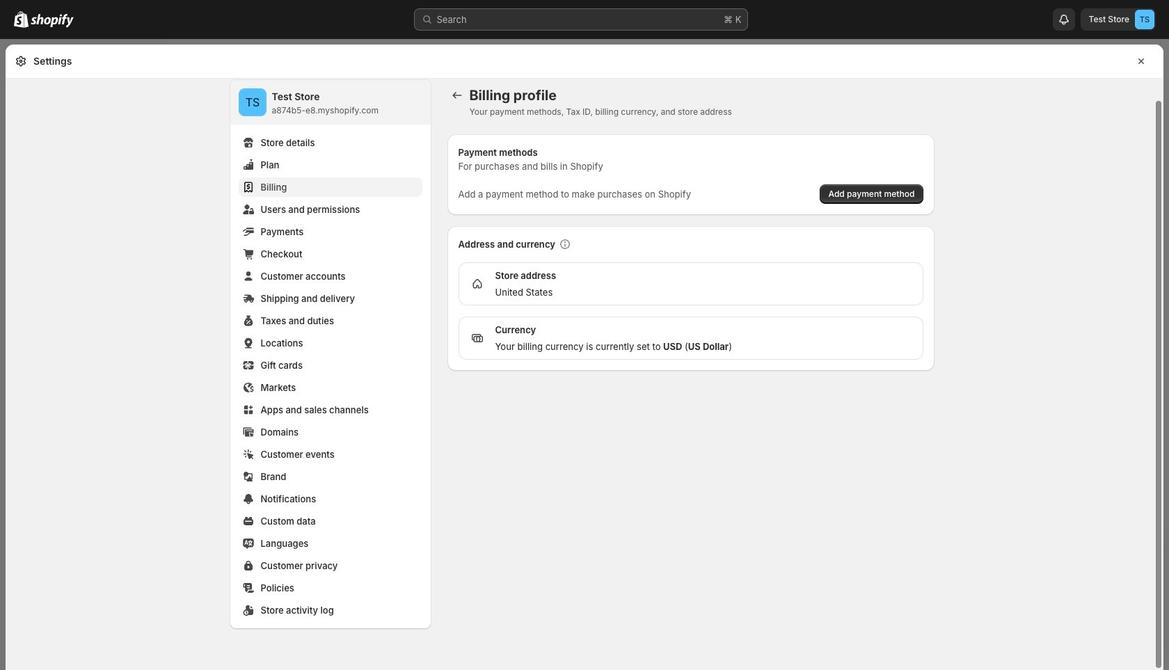 Task type: describe. For each thing, give the bounding box(es) containing it.
settings dialog
[[6, 45, 1164, 670]]

1 horizontal spatial test store image
[[1135, 10, 1154, 29]]

shop settings menu element
[[230, 80, 430, 628]]

test store image inside shop settings menu element
[[238, 88, 266, 116]]

0 horizontal spatial shopify image
[[14, 11, 29, 28]]



Task type: locate. For each thing, give the bounding box(es) containing it.
shopify image
[[14, 11, 29, 28], [31, 14, 74, 28]]

0 vertical spatial test store image
[[1135, 10, 1154, 29]]

1 vertical spatial test store image
[[238, 88, 266, 116]]

test store image
[[1135, 10, 1154, 29], [238, 88, 266, 116]]

0 horizontal spatial test store image
[[238, 88, 266, 116]]

1 horizontal spatial shopify image
[[31, 14, 74, 28]]



Task type: vqa. For each thing, say whether or not it's contained in the screenshot.
1st the Shop from the bottom
no



